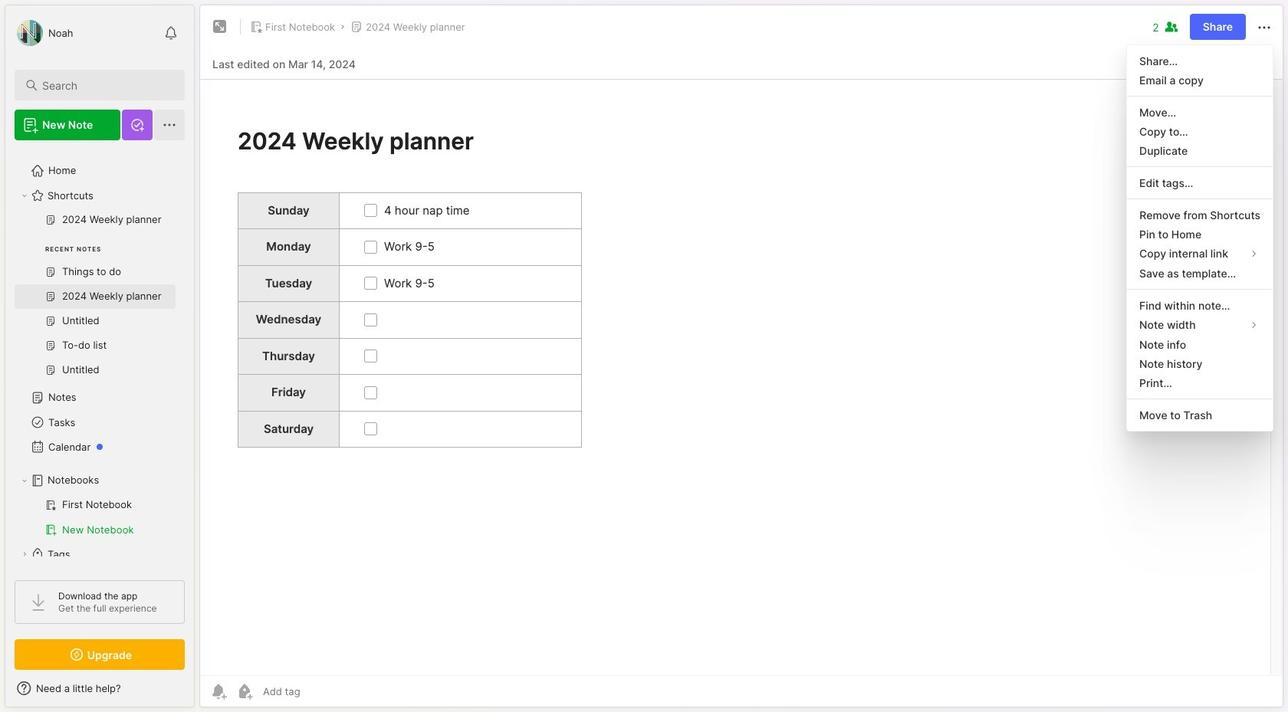 Task type: locate. For each thing, give the bounding box(es) containing it.
tree
[[5, 150, 194, 625]]

WHAT'S NEW field
[[5, 676, 194, 701]]

tree inside main element
[[5, 150, 194, 625]]

Search text field
[[42, 78, 171, 93]]

add tag image
[[235, 682, 254, 701]]

None search field
[[42, 76, 171, 94]]

expand notebooks image
[[20, 476, 29, 485]]

group
[[15, 208, 176, 392], [15, 493, 176, 542]]

0 vertical spatial group
[[15, 208, 176, 392]]

1 group from the top
[[15, 208, 176, 392]]

click to collapse image
[[194, 684, 205, 702]]

1 vertical spatial group
[[15, 493, 176, 542]]



Task type: describe. For each thing, give the bounding box(es) containing it.
More actions field
[[1255, 17, 1274, 37]]

2 group from the top
[[15, 493, 176, 542]]

Note Editor text field
[[200, 79, 1283, 676]]

expand note image
[[211, 18, 229, 36]]

note window element
[[199, 5, 1284, 712]]

Add tag field
[[261, 685, 377, 699]]

main element
[[0, 0, 199, 712]]

Account field
[[15, 18, 73, 48]]

add a reminder image
[[209, 682, 228, 701]]

none search field inside main element
[[42, 76, 171, 94]]

Copy internal link field
[[1127, 244, 1273, 264]]

dropdown list menu
[[1127, 51, 1273, 425]]

Note width field
[[1127, 315, 1273, 335]]

expand tags image
[[20, 550, 29, 559]]

more actions image
[[1255, 18, 1274, 37]]



Task type: vqa. For each thing, say whether or not it's contained in the screenshot.
TREE
yes



